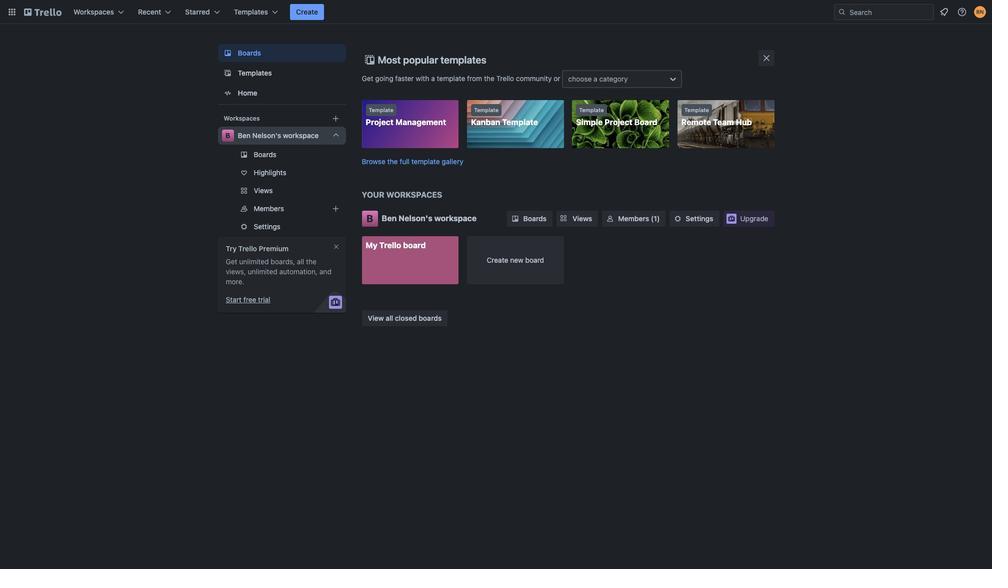 Task type: describe. For each thing, give the bounding box(es) containing it.
2 horizontal spatial trello
[[497, 74, 514, 82]]

recent button
[[132, 4, 177, 20]]

templates inside dropdown button
[[234, 8, 268, 16]]

your
[[362, 190, 385, 199]]

1 horizontal spatial settings
[[686, 214, 714, 222]]

templates button
[[228, 4, 284, 20]]

try
[[226, 244, 237, 253]]

1 horizontal spatial settings link
[[670, 210, 720, 226]]

templates
[[441, 54, 487, 66]]

0 notifications image
[[939, 6, 951, 18]]

my
[[366, 240, 378, 249]]

template simple project board
[[577, 107, 658, 127]]

1 vertical spatial views
[[573, 214, 593, 222]]

free
[[244, 295, 256, 304]]

0 vertical spatial template
[[437, 74, 466, 82]]

create for create
[[296, 8, 318, 16]]

boards link for highlights
[[218, 147, 346, 163]]

1 horizontal spatial ben nelson's workspace
[[382, 213, 477, 222]]

gallery
[[442, 157, 464, 165]]

category
[[600, 75, 628, 83]]

1 vertical spatial workspaces
[[224, 115, 260, 122]]

0 vertical spatial workspace
[[283, 131, 319, 140]]

1 horizontal spatial b
[[367, 212, 373, 224]]

sm image
[[673, 213, 683, 223]]

members (1)
[[619, 214, 660, 222]]

workspaces
[[387, 190, 443, 199]]

boards
[[419, 314, 442, 322]]

board for my trello board
[[403, 240, 426, 249]]

sm image inside boards link
[[511, 213, 521, 223]]

1 horizontal spatial ben
[[382, 213, 397, 222]]

recent
[[138, 8, 161, 16]]

boards link for views
[[508, 210, 553, 226]]

choose a category
[[569, 75, 628, 83]]

0 vertical spatial b
[[226, 131, 230, 140]]

board
[[635, 118, 658, 127]]

start
[[226, 295, 242, 304]]

template for kanban
[[474, 107, 499, 113]]

browse the full template gallery
[[362, 157, 464, 165]]

popular
[[403, 54, 439, 66]]

create new board
[[487, 255, 545, 264]]

your workspaces
[[362, 190, 443, 199]]

highlights link
[[218, 165, 346, 181]]

1 vertical spatial template
[[412, 157, 440, 165]]

board image
[[222, 47, 234, 59]]

most popular templates
[[378, 54, 487, 66]]

kanban
[[471, 118, 501, 127]]

create a workspace image
[[330, 113, 342, 125]]

template kanban template
[[471, 107, 538, 127]]

0 vertical spatial boards
[[238, 49, 261, 57]]

open information menu image
[[958, 7, 968, 17]]

0 horizontal spatial nelson's
[[253, 131, 281, 140]]

all inside try trello premium get unlimited boards, all the views, unlimited automation, and more.
[[297, 257, 304, 266]]

members link
[[218, 201, 346, 217]]

ben nelson (bennelson96) image
[[975, 6, 987, 18]]

home
[[238, 89, 258, 97]]

template project management
[[366, 107, 447, 127]]

search image
[[839, 8, 847, 16]]

faster
[[396, 74, 414, 82]]

browse the full template gallery link
[[362, 157, 464, 165]]

1 horizontal spatial nelson's
[[399, 213, 433, 222]]

home link
[[218, 84, 346, 102]]

1 horizontal spatial workspace
[[435, 213, 477, 222]]

1 horizontal spatial get
[[362, 74, 374, 82]]

0 horizontal spatial a
[[432, 74, 435, 82]]

(1)
[[652, 214, 660, 222]]

0 horizontal spatial settings link
[[218, 219, 346, 235]]

management
[[396, 118, 447, 127]]

team
[[714, 118, 735, 127]]

remote
[[682, 118, 712, 127]]

going
[[376, 74, 394, 82]]

0 horizontal spatial ben
[[238, 131, 251, 140]]

create for create new board
[[487, 255, 509, 264]]

templates link
[[218, 64, 346, 82]]

1 horizontal spatial the
[[388, 157, 398, 165]]

starred
[[185, 8, 210, 16]]

template for remote
[[685, 107, 710, 113]]

view all closed boards
[[368, 314, 442, 322]]

templates inside "link"
[[238, 69, 272, 77]]



Task type: vqa. For each thing, say whether or not it's contained in the screenshot.
the topmost google drive
no



Task type: locate. For each thing, give the bounding box(es) containing it.
0 horizontal spatial board
[[403, 240, 426, 249]]

project
[[366, 118, 394, 127], [605, 118, 633, 127]]

b down home "icon"
[[226, 131, 230, 140]]

1 vertical spatial board
[[526, 255, 545, 264]]

0 vertical spatial templates
[[234, 8, 268, 16]]

workspace down workspaces on the left top
[[435, 213, 477, 222]]

all up automation,
[[297, 257, 304, 266]]

0 horizontal spatial views link
[[218, 183, 346, 199]]

0 horizontal spatial members
[[254, 204, 284, 213]]

ben down home
[[238, 131, 251, 140]]

view all closed boards button
[[362, 310, 448, 326]]

template for simple
[[580, 107, 604, 113]]

1 vertical spatial boards link
[[218, 147, 346, 163]]

members left (1)
[[619, 214, 650, 222]]

template inside template simple project board
[[580, 107, 604, 113]]

b down the your
[[367, 212, 373, 224]]

0 vertical spatial create
[[296, 8, 318, 16]]

boards for highlights
[[254, 150, 277, 159]]

settings
[[686, 214, 714, 222], [254, 222, 281, 231]]

board
[[403, 240, 426, 249], [526, 255, 545, 264]]

template for project
[[369, 107, 394, 113]]

settings link right (1)
[[670, 210, 720, 226]]

closed
[[395, 314, 417, 322]]

2 horizontal spatial the
[[484, 74, 495, 82]]

0 horizontal spatial project
[[366, 118, 394, 127]]

0 horizontal spatial workspace
[[283, 131, 319, 140]]

nelson's up 'highlights'
[[253, 131, 281, 140]]

ben nelson's workspace up highlights link
[[238, 131, 319, 140]]

all inside button
[[386, 314, 393, 322]]

trello left community
[[497, 74, 514, 82]]

template right kanban
[[503, 118, 538, 127]]

a right choose
[[594, 75, 598, 83]]

0 horizontal spatial all
[[297, 257, 304, 266]]

the left full at the left of page
[[388, 157, 398, 165]]

add image
[[330, 203, 342, 215]]

template remote team hub
[[682, 107, 753, 127]]

2 project from the left
[[605, 118, 633, 127]]

0 vertical spatial nelson's
[[253, 131, 281, 140]]

primary element
[[0, 0, 993, 24]]

0 horizontal spatial create
[[296, 8, 318, 16]]

and
[[320, 267, 332, 276]]

simple
[[577, 118, 603, 127]]

highlights
[[254, 168, 287, 177]]

get going faster with a template from the trello community or
[[362, 74, 563, 82]]

template inside template project management
[[369, 107, 394, 113]]

b
[[226, 131, 230, 140], [367, 212, 373, 224]]

nelson's down workspaces on the left top
[[399, 213, 433, 222]]

templates
[[234, 8, 268, 16], [238, 69, 272, 77]]

views
[[254, 186, 273, 195], [573, 214, 593, 222]]

upgrade button
[[724, 210, 775, 226]]

boards link up highlights link
[[218, 147, 346, 163]]

0 horizontal spatial ben nelson's workspace
[[238, 131, 319, 140]]

sm image left members (1) on the top of page
[[606, 213, 616, 223]]

0 vertical spatial board
[[403, 240, 426, 249]]

ben nelson's workspace
[[238, 131, 319, 140], [382, 213, 477, 222]]

the
[[484, 74, 495, 82], [388, 157, 398, 165], [306, 257, 317, 266]]

Search field
[[847, 5, 934, 20]]

template
[[369, 107, 394, 113], [474, 107, 499, 113], [580, 107, 604, 113], [685, 107, 710, 113], [503, 118, 538, 127]]

new
[[511, 255, 524, 264]]

home image
[[222, 87, 234, 99]]

0 vertical spatial all
[[297, 257, 304, 266]]

from
[[467, 74, 483, 82]]

trello for try trello premium get unlimited boards, all the views, unlimited automation, and more.
[[239, 244, 257, 253]]

boards right board icon on the left top of page
[[238, 49, 261, 57]]

create
[[296, 8, 318, 16], [487, 255, 509, 264]]

0 horizontal spatial the
[[306, 257, 317, 266]]

0 vertical spatial views link
[[218, 183, 346, 199]]

a right with
[[432, 74, 435, 82]]

project up browse
[[366, 118, 394, 127]]

1 horizontal spatial members
[[619, 214, 650, 222]]

unlimited
[[239, 257, 269, 266], [248, 267, 278, 276]]

premium
[[259, 244, 289, 253]]

workspace up highlights link
[[283, 131, 319, 140]]

get
[[362, 74, 374, 82], [226, 257, 238, 266]]

trello for my trello board
[[380, 240, 402, 249]]

sm image up the create new board
[[511, 213, 521, 223]]

members for members
[[254, 204, 284, 213]]

community
[[516, 74, 552, 82]]

1 vertical spatial nelson's
[[399, 213, 433, 222]]

settings link
[[670, 210, 720, 226], [218, 219, 346, 235]]

ben nelson's workspace down workspaces on the left top
[[382, 213, 477, 222]]

my trello board link
[[362, 236, 459, 284]]

all right view
[[386, 314, 393, 322]]

project inside template project management
[[366, 118, 394, 127]]

1 vertical spatial views link
[[557, 210, 599, 226]]

1 vertical spatial get
[[226, 257, 238, 266]]

view
[[368, 314, 384, 322]]

sm image
[[511, 213, 521, 223], [606, 213, 616, 223]]

trello
[[497, 74, 514, 82], [380, 240, 402, 249], [239, 244, 257, 253]]

get up 'views,'
[[226, 257, 238, 266]]

templates up home
[[238, 69, 272, 77]]

1 horizontal spatial workspaces
[[224, 115, 260, 122]]

1 vertical spatial unlimited
[[248, 267, 278, 276]]

templates right starred popup button
[[234, 8, 268, 16]]

create button
[[290, 4, 324, 20]]

1 project from the left
[[366, 118, 394, 127]]

try trello premium get unlimited boards, all the views, unlimited automation, and more.
[[226, 244, 332, 286]]

starred button
[[179, 4, 226, 20]]

0 vertical spatial the
[[484, 74, 495, 82]]

1 vertical spatial ben nelson's workspace
[[382, 213, 477, 222]]

choose
[[569, 75, 592, 83]]

1 horizontal spatial create
[[487, 255, 509, 264]]

the up automation,
[[306, 257, 317, 266]]

or
[[554, 74, 561, 82]]

members
[[254, 204, 284, 213], [619, 214, 650, 222]]

template board image
[[222, 67, 234, 79]]

1 vertical spatial the
[[388, 157, 398, 165]]

browse
[[362, 157, 386, 165]]

0 vertical spatial get
[[362, 74, 374, 82]]

workspace
[[283, 131, 319, 140], [435, 213, 477, 222]]

template right full at the left of page
[[412, 157, 440, 165]]

my trello board
[[366, 240, 426, 249]]

0 horizontal spatial settings
[[254, 222, 281, 231]]

boards link
[[218, 44, 346, 62], [218, 147, 346, 163], [508, 210, 553, 226]]

1 horizontal spatial project
[[605, 118, 633, 127]]

1 horizontal spatial trello
[[380, 240, 402, 249]]

settings right sm icon
[[686, 214, 714, 222]]

1 sm image from the left
[[511, 213, 521, 223]]

1 horizontal spatial a
[[594, 75, 598, 83]]

0 vertical spatial ben nelson's workspace
[[238, 131, 319, 140]]

get left going at top left
[[362, 74, 374, 82]]

create inside button
[[296, 8, 318, 16]]

1 horizontal spatial all
[[386, 314, 393, 322]]

0 vertical spatial views
[[254, 186, 273, 195]]

1 vertical spatial all
[[386, 314, 393, 322]]

trello right my
[[380, 240, 402, 249]]

trial
[[258, 295, 271, 304]]

project left board at the top right of page
[[605, 118, 633, 127]]

1 vertical spatial b
[[367, 212, 373, 224]]

trello inside try trello premium get unlimited boards, all the views, unlimited automation, and more.
[[239, 244, 257, 253]]

upgrade
[[741, 214, 769, 222]]

workspaces inside dropdown button
[[74, 8, 114, 16]]

1 vertical spatial create
[[487, 255, 509, 264]]

settings link down members link
[[218, 219, 346, 235]]

boards up 'highlights'
[[254, 150, 277, 159]]

back to home image
[[24, 4, 62, 20]]

0 horizontal spatial views
[[254, 186, 273, 195]]

settings up premium
[[254, 222, 281, 231]]

all
[[297, 257, 304, 266], [386, 314, 393, 322]]

trello right try
[[239, 244, 257, 253]]

1 horizontal spatial sm image
[[606, 213, 616, 223]]

ben
[[238, 131, 251, 140], [382, 213, 397, 222]]

the for try trello premium get unlimited boards, all the views, unlimited automation, and more.
[[306, 257, 317, 266]]

2 vertical spatial boards link
[[508, 210, 553, 226]]

get inside try trello premium get unlimited boards, all the views, unlimited automation, and more.
[[226, 257, 238, 266]]

start free trial button
[[226, 295, 271, 305]]

2 vertical spatial boards
[[524, 214, 547, 222]]

project inside template simple project board
[[605, 118, 633, 127]]

0 horizontal spatial b
[[226, 131, 230, 140]]

full
[[400, 157, 410, 165]]

1 vertical spatial templates
[[238, 69, 272, 77]]

hub
[[736, 118, 753, 127]]

workspaces
[[74, 8, 114, 16], [224, 115, 260, 122]]

unlimited down boards,
[[248, 267, 278, 276]]

1 vertical spatial workspace
[[435, 213, 477, 222]]

0 horizontal spatial get
[[226, 257, 238, 266]]

the right "from"
[[484, 74, 495, 82]]

members for members (1)
[[619, 214, 650, 222]]

template
[[437, 74, 466, 82], [412, 157, 440, 165]]

0 vertical spatial unlimited
[[239, 257, 269, 266]]

0 horizontal spatial trello
[[239, 244, 257, 253]]

0 vertical spatial ben
[[238, 131, 251, 140]]

unlimited up 'views,'
[[239, 257, 269, 266]]

boards link up templates "link"
[[218, 44, 346, 62]]

workspaces button
[[68, 4, 130, 20]]

template up kanban
[[474, 107, 499, 113]]

more.
[[226, 277, 244, 286]]

0 horizontal spatial workspaces
[[74, 8, 114, 16]]

1 vertical spatial members
[[619, 214, 650, 222]]

1 horizontal spatial views
[[573, 214, 593, 222]]

board right new
[[526, 255, 545, 264]]

views link
[[218, 183, 346, 199], [557, 210, 599, 226]]

template down templates
[[437, 74, 466, 82]]

the for get going faster with a template from the trello community or
[[484, 74, 495, 82]]

0 horizontal spatial sm image
[[511, 213, 521, 223]]

0 vertical spatial boards link
[[218, 44, 346, 62]]

boards link up new
[[508, 210, 553, 226]]

the inside try trello premium get unlimited boards, all the views, unlimited automation, and more.
[[306, 257, 317, 266]]

0 vertical spatial members
[[254, 204, 284, 213]]

views,
[[226, 267, 246, 276]]

boards,
[[271, 257, 295, 266]]

1 vertical spatial boards
[[254, 150, 277, 159]]

2 vertical spatial the
[[306, 257, 317, 266]]

boards up new
[[524, 214, 547, 222]]

0 vertical spatial workspaces
[[74, 8, 114, 16]]

start free trial
[[226, 295, 271, 304]]

2 sm image from the left
[[606, 213, 616, 223]]

a
[[432, 74, 435, 82], [594, 75, 598, 83]]

1 horizontal spatial views link
[[557, 210, 599, 226]]

1 vertical spatial ben
[[382, 213, 397, 222]]

with
[[416, 74, 430, 82]]

board right my
[[403, 240, 426, 249]]

board for create new board
[[526, 255, 545, 264]]

members down 'highlights'
[[254, 204, 284, 213]]

nelson's
[[253, 131, 281, 140], [399, 213, 433, 222]]

template down going at top left
[[369, 107, 394, 113]]

most
[[378, 54, 401, 66]]

template up remote in the top of the page
[[685, 107, 710, 113]]

boards
[[238, 49, 261, 57], [254, 150, 277, 159], [524, 214, 547, 222]]

ben down your workspaces
[[382, 213, 397, 222]]

automation,
[[280, 267, 318, 276]]

template inside template remote team hub
[[685, 107, 710, 113]]

boards for views
[[524, 214, 547, 222]]

template up simple on the right top of page
[[580, 107, 604, 113]]

1 horizontal spatial board
[[526, 255, 545, 264]]



